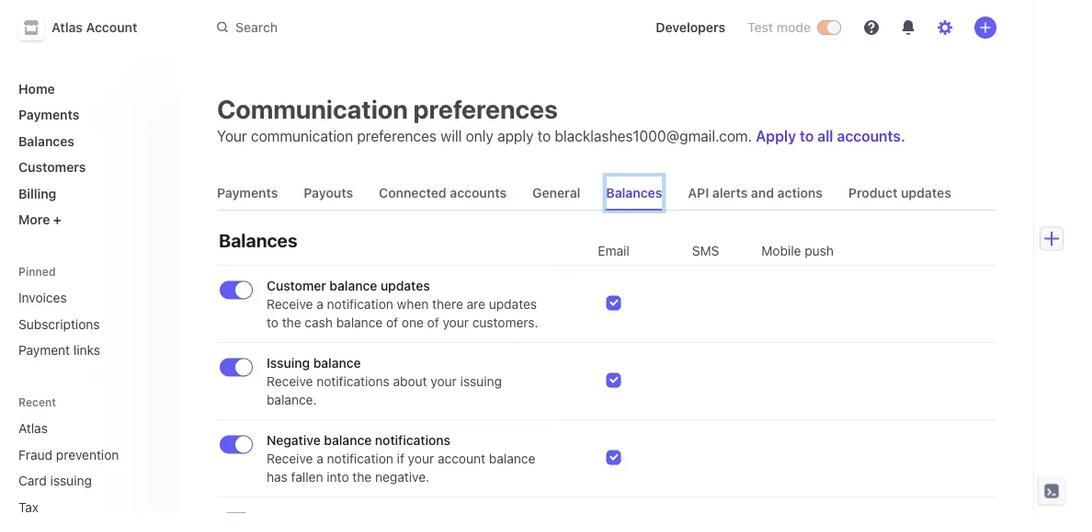 Task type: vqa. For each thing, say whether or not it's contained in the screenshot.
Notifications "icon"
yes



Task type: describe. For each thing, give the bounding box(es) containing it.
one
[[402, 315, 424, 330]]

1 of from the left
[[386, 315, 398, 330]]

your
[[217, 127, 247, 145]]

communication
[[251, 127, 353, 145]]

payment
[[18, 343, 70, 358]]

negative balance notifications receive a notification if your account balance has fallen into the negative.
[[267, 433, 536, 485]]

Search search field
[[206, 11, 627, 44]]

payments inside core navigation links element
[[18, 107, 79, 122]]

subscriptions link
[[11, 309, 166, 339]]

mobile
[[762, 243, 802, 258]]

mode
[[777, 20, 811, 35]]

fraud prevention link
[[11, 440, 140, 470]]

payouts
[[304, 185, 353, 201]]

test
[[748, 20, 774, 35]]

accounts
[[450, 185, 507, 201]]

pinned navigation links element
[[11, 257, 169, 365]]

api alerts and actions link
[[681, 177, 830, 210]]

a for customer
[[317, 297, 324, 312]]

payments inside tab list
[[217, 185, 278, 201]]

card
[[18, 473, 47, 488]]

payment links link
[[11, 335, 166, 365]]

negative
[[267, 433, 321, 448]]

invoices link
[[11, 283, 166, 313]]

2 of from the left
[[427, 315, 439, 330]]

actions
[[778, 185, 823, 201]]

negative.
[[375, 470, 430, 485]]

developers
[[656, 20, 726, 35]]

pinned element
[[11, 283, 166, 365]]

2 horizontal spatial balances
[[606, 185, 663, 201]]

the inside customer balance updates receive a notification when there are updates to the cash balance of one of your customers.
[[282, 315, 301, 330]]

customer balance updates receive a notification when there are updates to the cash balance of one of your customers.
[[267, 278, 539, 330]]

customers.
[[472, 315, 539, 330]]

fraud
[[18, 447, 53, 462]]

search
[[235, 20, 278, 35]]

when
[[397, 297, 429, 312]]

general
[[533, 185, 581, 201]]

connected accounts link
[[372, 177, 514, 210]]

payment links
[[18, 343, 100, 358]]

connected
[[379, 185, 447, 201]]

atlas link
[[11, 413, 140, 443]]

communication
[[217, 93, 408, 124]]

and
[[751, 185, 774, 201]]

more +
[[18, 212, 62, 227]]

atlas for atlas account
[[52, 20, 83, 35]]

account
[[438, 451, 486, 466]]

about
[[393, 374, 427, 389]]

notification for balance
[[327, 297, 394, 312]]

push
[[805, 243, 834, 258]]

balances inside core navigation links element
[[18, 133, 74, 149]]

notification for the
[[327, 451, 394, 466]]

email
[[598, 243, 630, 258]]

issuing inside recent element
[[50, 473, 92, 488]]

Search text field
[[206, 11, 627, 44]]

core navigation links element
[[11, 74, 166, 235]]

1 vertical spatial updates
[[381, 278, 430, 293]]

fallen
[[291, 470, 323, 485]]

product updates link
[[841, 177, 959, 210]]

a for negative
[[317, 451, 324, 466]]

will
[[441, 127, 462, 145]]

recent
[[18, 396, 56, 409]]

alerts
[[713, 185, 748, 201]]

+
[[53, 212, 62, 227]]

there
[[432, 297, 463, 312]]

cash
[[305, 315, 333, 330]]

connected accounts
[[379, 185, 507, 201]]

receive for negative balance notifications
[[267, 451, 313, 466]]

help image
[[865, 20, 879, 35]]

apply
[[498, 127, 534, 145]]

receive inside issuing balance receive notifications about your issuing balance.
[[267, 374, 313, 389]]



Task type: locate. For each thing, give the bounding box(es) containing it.
0 vertical spatial preferences
[[414, 93, 558, 124]]

into
[[327, 470, 349, 485]]

balance for customer
[[330, 278, 377, 293]]

0 horizontal spatial balances
[[18, 133, 74, 149]]

balance for negative
[[324, 433, 372, 448]]

1 vertical spatial receive
[[267, 374, 313, 389]]

receive
[[267, 297, 313, 312], [267, 374, 313, 389], [267, 451, 313, 466]]

atlas inside recent element
[[18, 421, 48, 436]]

0 horizontal spatial updates
[[381, 278, 430, 293]]

to left all
[[800, 127, 814, 145]]

notification
[[327, 297, 394, 312], [327, 451, 394, 466]]

balance for issuing
[[313, 355, 361, 371]]

payments link up customers link
[[11, 100, 166, 130]]

1 a from the top
[[317, 297, 324, 312]]

1 vertical spatial payments link
[[210, 177, 285, 210]]

1 horizontal spatial of
[[427, 315, 439, 330]]

notification inside the negative balance notifications receive a notification if your account balance has fallen into the negative.
[[327, 451, 394, 466]]

notifications image
[[901, 20, 916, 35]]

the
[[282, 315, 301, 330], [353, 470, 372, 485]]

balance up cash
[[330, 278, 377, 293]]

atlas account button
[[18, 15, 156, 40]]

the right into
[[353, 470, 372, 485]]

1 vertical spatial preferences
[[357, 127, 437, 145]]

1 vertical spatial atlas
[[18, 421, 48, 436]]

api alerts and actions
[[688, 185, 823, 201]]

0 vertical spatial notification
[[327, 297, 394, 312]]

only
[[466, 127, 494, 145]]

1 vertical spatial the
[[353, 470, 372, 485]]

balances down "blacklashes1000@gmail.com."
[[606, 185, 663, 201]]

recent element
[[0, 413, 180, 514]]

balances link up customers
[[11, 126, 166, 156]]

0 horizontal spatial to
[[267, 315, 279, 330]]

0 vertical spatial payments link
[[11, 100, 166, 130]]

3 receive from the top
[[267, 451, 313, 466]]

communication preferences your communication preferences will only apply to blacklashes1000@gmail.com. apply to all accounts.
[[217, 93, 906, 145]]

pin to navigation image
[[149, 500, 164, 514]]

notification up cash
[[327, 297, 394, 312]]

0 horizontal spatial payments
[[18, 107, 79, 122]]

2 horizontal spatial updates
[[901, 185, 952, 201]]

general link
[[525, 177, 588, 210]]

2 vertical spatial receive
[[267, 451, 313, 466]]

your right if
[[408, 451, 434, 466]]

payments down 'home'
[[18, 107, 79, 122]]

preferences up only
[[414, 93, 558, 124]]

1 horizontal spatial balances link
[[599, 177, 670, 210]]

0 horizontal spatial balances link
[[11, 126, 166, 156]]

1 horizontal spatial updates
[[489, 297, 537, 312]]

1 horizontal spatial atlas
[[52, 20, 83, 35]]

1 horizontal spatial issuing
[[460, 374, 502, 389]]

2 vertical spatial balances
[[219, 229, 298, 251]]

0 vertical spatial your
[[443, 315, 469, 330]]

0 vertical spatial balances
[[18, 133, 74, 149]]

card issuing link
[[11, 466, 140, 496]]

atlas account
[[52, 20, 137, 35]]

accounts.
[[837, 127, 906, 145]]

issuing inside issuing balance receive notifications about your issuing balance.
[[460, 374, 502, 389]]

notification up into
[[327, 451, 394, 466]]

0 vertical spatial atlas
[[52, 20, 83, 35]]

notifications
[[317, 374, 390, 389], [375, 433, 451, 448]]

product updates
[[849, 185, 952, 201]]

balance right account
[[489, 451, 536, 466]]

are
[[467, 297, 486, 312]]

0 horizontal spatial of
[[386, 315, 398, 330]]

receive for customer balance updates
[[267, 297, 313, 312]]

1 vertical spatial a
[[317, 451, 324, 466]]

balance inside issuing balance receive notifications about your issuing balance.
[[313, 355, 361, 371]]

notifications inside issuing balance receive notifications about your issuing balance.
[[317, 374, 390, 389]]

of
[[386, 315, 398, 330], [427, 315, 439, 330]]

0 vertical spatial notifications
[[317, 374, 390, 389]]

apply
[[756, 127, 796, 145]]

invoices
[[18, 290, 67, 305]]

issuing down customers.
[[460, 374, 502, 389]]

0 vertical spatial updates
[[901, 185, 952, 201]]

updates right product
[[901, 185, 952, 201]]

the inside the negative balance notifications receive a notification if your account balance has fallen into the negative.
[[353, 470, 372, 485]]

balances
[[18, 133, 74, 149], [606, 185, 663, 201], [219, 229, 298, 251]]

to right apply
[[538, 127, 551, 145]]

all
[[818, 127, 834, 145]]

of right one
[[427, 315, 439, 330]]

balance
[[330, 278, 377, 293], [336, 315, 383, 330], [313, 355, 361, 371], [324, 433, 372, 448], [489, 451, 536, 466]]

0 horizontal spatial issuing
[[50, 473, 92, 488]]

recent navigation links element
[[0, 387, 180, 514]]

notifications up if
[[375, 433, 451, 448]]

your inside customer balance updates receive a notification when there are updates to the cash balance of one of your customers.
[[443, 315, 469, 330]]

of left one
[[386, 315, 398, 330]]

notification inside customer balance updates receive a notification when there are updates to the cash balance of one of your customers.
[[327, 297, 394, 312]]

a up cash
[[317, 297, 324, 312]]

issuing
[[460, 374, 502, 389], [50, 473, 92, 488]]

updates up the when
[[381, 278, 430, 293]]

2 horizontal spatial to
[[800, 127, 814, 145]]

2 vertical spatial updates
[[489, 297, 537, 312]]

1 receive from the top
[[267, 297, 313, 312]]

0 vertical spatial issuing
[[460, 374, 502, 389]]

preferences left will
[[357, 127, 437, 145]]

2 notification from the top
[[327, 451, 394, 466]]

to
[[538, 127, 551, 145], [800, 127, 814, 145], [267, 315, 279, 330]]

your inside issuing balance receive notifications about your issuing balance.
[[431, 374, 457, 389]]

to inside customer balance updates receive a notification when there are updates to the cash balance of one of your customers.
[[267, 315, 279, 330]]

2 receive from the top
[[267, 374, 313, 389]]

tab list containing payments
[[210, 177, 997, 211]]

2 a from the top
[[317, 451, 324, 466]]

balances up customers
[[18, 133, 74, 149]]

billing link
[[11, 178, 166, 208]]

atlas for atlas
[[18, 421, 48, 436]]

customers link
[[11, 152, 166, 182]]

updates
[[901, 185, 952, 201], [381, 278, 430, 293], [489, 297, 537, 312]]

api
[[688, 185, 709, 201]]

developers link
[[649, 13, 733, 42]]

updates up customers.
[[489, 297, 537, 312]]

issuing balance receive notifications about your issuing balance.
[[267, 355, 502, 407]]

customers
[[18, 160, 86, 175]]

0 vertical spatial receive
[[267, 297, 313, 312]]

if
[[397, 451, 405, 466]]

1 horizontal spatial the
[[353, 470, 372, 485]]

updates inside "product updates" link
[[901, 185, 952, 201]]

1 vertical spatial issuing
[[50, 473, 92, 488]]

1 vertical spatial balances
[[606, 185, 663, 201]]

your
[[443, 315, 469, 330], [431, 374, 457, 389], [408, 451, 434, 466]]

a inside customer balance updates receive a notification when there are updates to the cash balance of one of your customers.
[[317, 297, 324, 312]]

billing
[[18, 186, 56, 201]]

your right the about
[[431, 374, 457, 389]]

subscriptions
[[18, 316, 100, 332]]

1 vertical spatial payments
[[217, 185, 278, 201]]

balances up customer
[[219, 229, 298, 251]]

0 vertical spatial balances link
[[11, 126, 166, 156]]

receive down negative
[[267, 451, 313, 466]]

1 vertical spatial notifications
[[375, 433, 451, 448]]

payments link
[[11, 100, 166, 130], [210, 177, 285, 210]]

a
[[317, 297, 324, 312], [317, 451, 324, 466]]

balance down cash
[[313, 355, 361, 371]]

0 horizontal spatial the
[[282, 315, 301, 330]]

balances link down "blacklashes1000@gmail.com."
[[599, 177, 670, 210]]

balance.
[[267, 392, 317, 407]]

prevention
[[56, 447, 119, 462]]

2 vertical spatial your
[[408, 451, 434, 466]]

blacklashes1000@gmail.com.
[[555, 127, 752, 145]]

to up issuing
[[267, 315, 279, 330]]

payments down the your at the left top of page
[[217, 185, 278, 201]]

notifications left the about
[[317, 374, 390, 389]]

preferences
[[414, 93, 558, 124], [357, 127, 437, 145]]

0 vertical spatial the
[[282, 315, 301, 330]]

receive inside the negative balance notifications receive a notification if your account balance has fallen into the negative.
[[267, 451, 313, 466]]

product
[[849, 185, 898, 201]]

a up the fallen
[[317, 451, 324, 466]]

issuing down "fraud prevention"
[[50, 473, 92, 488]]

account
[[86, 20, 137, 35]]

mobile push
[[762, 243, 834, 258]]

home
[[18, 81, 55, 96]]

the left cash
[[282, 315, 301, 330]]

atlas inside button
[[52, 20, 83, 35]]

customer
[[267, 278, 326, 293]]

issuing
[[267, 355, 310, 371]]

sms
[[692, 243, 720, 258]]

links
[[73, 343, 100, 358]]

1 notification from the top
[[327, 297, 394, 312]]

0 horizontal spatial atlas
[[18, 421, 48, 436]]

atlas up fraud
[[18, 421, 48, 436]]

receive down issuing
[[267, 374, 313, 389]]

has
[[267, 470, 288, 485]]

1 vertical spatial notification
[[327, 451, 394, 466]]

home link
[[11, 74, 166, 103]]

0 vertical spatial a
[[317, 297, 324, 312]]

receive down customer
[[267, 297, 313, 312]]

0 horizontal spatial payments link
[[11, 100, 166, 130]]

settings image
[[938, 20, 953, 35]]

payments link down the your at the left top of page
[[210, 177, 285, 210]]

1 horizontal spatial to
[[538, 127, 551, 145]]

notifications inside the negative balance notifications receive a notification if your account balance has fallen into the negative.
[[375, 433, 451, 448]]

1 horizontal spatial payments link
[[210, 177, 285, 210]]

1 vertical spatial balances link
[[599, 177, 670, 210]]

1 horizontal spatial balances
[[219, 229, 298, 251]]

your down there
[[443, 315, 469, 330]]

a inside the negative balance notifications receive a notification if your account balance has fallen into the negative.
[[317, 451, 324, 466]]

atlas
[[52, 20, 83, 35], [18, 421, 48, 436]]

0 vertical spatial payments
[[18, 107, 79, 122]]

1 vertical spatial your
[[431, 374, 457, 389]]

payouts link
[[296, 177, 361, 210]]

more
[[18, 212, 50, 227]]

balance right cash
[[336, 315, 383, 330]]

pinned
[[18, 265, 56, 278]]

receive inside customer balance updates receive a notification when there are updates to the cash balance of one of your customers.
[[267, 297, 313, 312]]

balance up into
[[324, 433, 372, 448]]

tab list
[[210, 177, 997, 211]]

test mode
[[748, 20, 811, 35]]

your inside the negative balance notifications receive a notification if your account balance has fallen into the negative.
[[408, 451, 434, 466]]

card issuing
[[18, 473, 92, 488]]

atlas left account
[[52, 20, 83, 35]]

apply to all accounts. button
[[756, 127, 906, 145]]

payments
[[18, 107, 79, 122], [217, 185, 278, 201]]

1 horizontal spatial payments
[[217, 185, 278, 201]]

fraud prevention
[[18, 447, 119, 462]]



